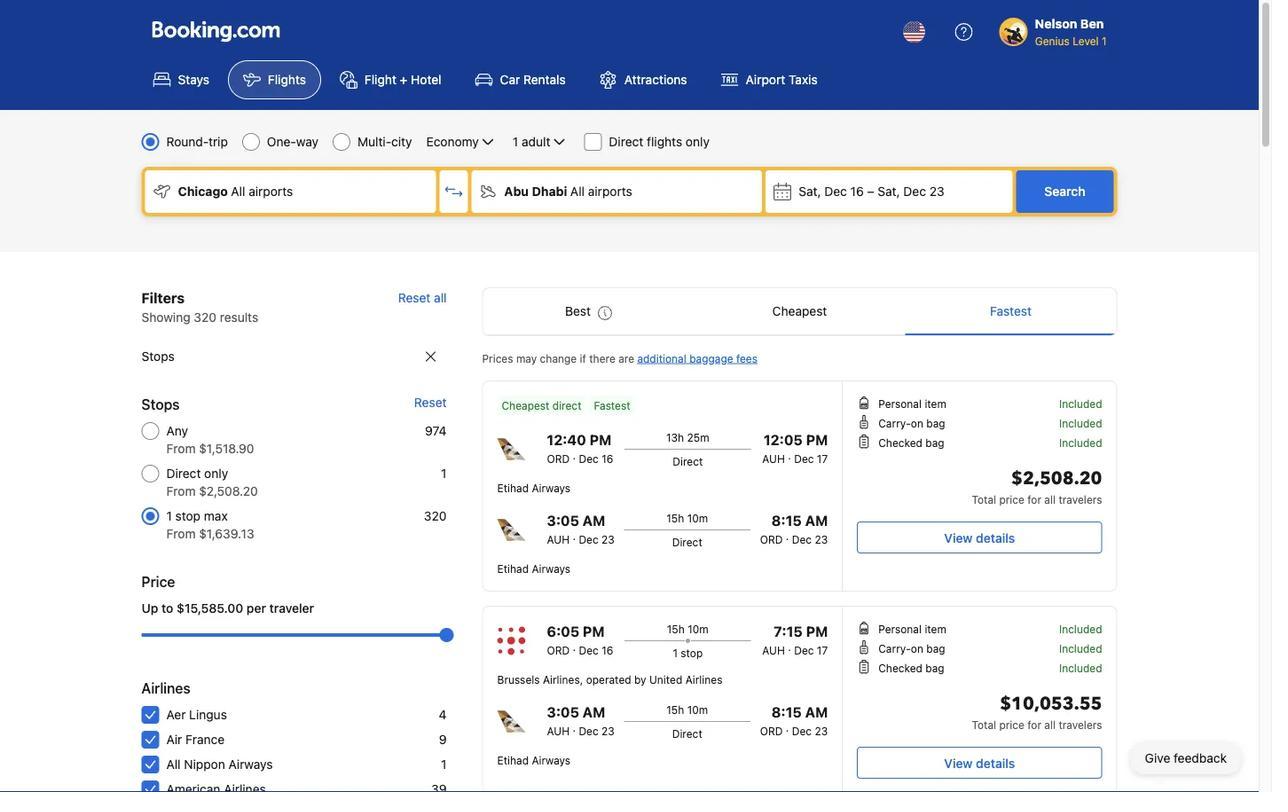 Task type: locate. For each thing, give the bounding box(es) containing it.
1 vertical spatial total
[[973, 719, 997, 731]]

flights
[[647, 134, 683, 149]]

results
[[220, 310, 258, 325]]

adult
[[522, 134, 551, 149]]

1 17 from the top
[[817, 453, 828, 465]]

view details
[[945, 531, 1016, 546], [945, 756, 1016, 771]]

15h 10m up 1 stop
[[667, 623, 709, 636]]

aer lingus
[[166, 708, 227, 723]]

1 down 9
[[441, 758, 447, 772]]

all
[[231, 184, 245, 199], [571, 184, 585, 199], [166, 758, 181, 772]]

all inside $2,508.20 total price for all travelers
[[1045, 494, 1056, 506]]

3:05
[[547, 513, 580, 530], [547, 704, 580, 721]]

from left $1,639.13
[[166, 527, 196, 542]]

1 stop
[[673, 647, 703, 660]]

airlines,
[[543, 674, 583, 686]]

0 vertical spatial 15h
[[667, 512, 685, 525]]

2 personal from the top
[[879, 623, 922, 636]]

2 vertical spatial etihad
[[498, 755, 529, 767]]

tab list
[[483, 289, 1117, 336]]

1 vertical spatial from
[[166, 484, 196, 499]]

1 vertical spatial carry-on bag
[[879, 643, 946, 655]]

1 horizontal spatial fastest
[[991, 304, 1032, 319]]

3:05 am auh . dec 23 down 12:40 pm ord . dec 16
[[547, 513, 615, 546]]

cheapest direct
[[502, 399, 582, 412]]

pm inside 12:05 pm auh . dec 17
[[807, 432, 828, 449]]

reset all button
[[398, 288, 447, 309]]

1 vertical spatial 320
[[424, 509, 447, 524]]

2 item from the top
[[925, 623, 947, 636]]

0 vertical spatial etihad
[[498, 482, 529, 494]]

travelers for $2,508.20
[[1059, 494, 1103, 506]]

1 vertical spatial reset
[[414, 395, 447, 410]]

0 vertical spatial 17
[[817, 453, 828, 465]]

reset all
[[398, 291, 447, 305]]

fastest button
[[906, 289, 1117, 335]]

view details button down $2,508.20 total price for all travelers
[[858, 522, 1103, 554]]

1 view details from the top
[[945, 531, 1016, 546]]

total for $10,053.55
[[973, 719, 997, 731]]

1 from from the top
[[166, 442, 196, 456]]

etihad airways down brussels
[[498, 755, 571, 767]]

2 details from the top
[[977, 756, 1016, 771]]

0 horizontal spatial cheapest
[[502, 399, 550, 412]]

airways right nippon
[[229, 758, 273, 772]]

travelers inside '$10,053.55 total price for all travelers'
[[1059, 719, 1103, 731]]

auh
[[763, 453, 785, 465], [547, 534, 570, 546], [763, 644, 785, 657], [547, 725, 570, 738]]

stops
[[142, 349, 175, 364], [142, 396, 180, 413]]

3 etihad airways from the top
[[498, 755, 571, 767]]

from inside direct only from $2,508.20
[[166, 484, 196, 499]]

1 vertical spatial 15h 10m
[[667, 623, 709, 636]]

0 vertical spatial item
[[925, 398, 947, 410]]

give feedback button
[[1132, 743, 1242, 775]]

pm right 6:05
[[583, 624, 605, 640]]

stop inside 1 stop max from $1,639.13
[[175, 509, 201, 524]]

view details button down '$10,053.55 total price for all travelers'
[[858, 747, 1103, 779]]

ord
[[547, 453, 570, 465], [760, 534, 783, 546], [547, 644, 570, 657], [760, 725, 783, 738]]

1 for from the top
[[1028, 494, 1042, 506]]

way
[[296, 134, 319, 149]]

airways up 6:05
[[532, 563, 571, 575]]

1 on from the top
[[912, 417, 924, 430]]

1 carry- from the top
[[879, 417, 912, 430]]

. down 6:05
[[573, 641, 576, 653]]

8:15 down 12:05 pm auh . dec 17 at the right of page
[[772, 513, 802, 530]]

car rentals link
[[460, 60, 581, 99]]

personal item for $10,053.55
[[879, 623, 947, 636]]

2 on from the top
[[912, 643, 924, 655]]

fastest
[[991, 304, 1032, 319], [594, 399, 631, 412]]

.
[[573, 449, 576, 462], [788, 449, 792, 462], [573, 530, 576, 542], [786, 530, 790, 542], [573, 641, 576, 653], [788, 641, 792, 653], [573, 722, 576, 734], [786, 722, 790, 734]]

2 included from the top
[[1060, 417, 1103, 430]]

$2,508.20 inside direct only from $2,508.20
[[199, 484, 258, 499]]

for for $10,053.55
[[1028, 719, 1042, 731]]

2 view details from the top
[[945, 756, 1016, 771]]

2 price from the top
[[1000, 719, 1025, 731]]

0 horizontal spatial airports
[[249, 184, 293, 199]]

0 vertical spatial on
[[912, 417, 924, 430]]

0 vertical spatial stop
[[175, 509, 201, 524]]

0 vertical spatial 16
[[851, 184, 864, 199]]

carry-
[[879, 417, 912, 430], [879, 643, 912, 655]]

1 vertical spatial cheapest
[[502, 399, 550, 412]]

0 vertical spatial view
[[945, 531, 973, 546]]

auh inside 12:05 pm auh . dec 17
[[763, 453, 785, 465]]

2 3:05 am auh . dec 23 from the top
[[547, 704, 615, 738]]

details down '$10,053.55 total price for all travelers'
[[977, 756, 1016, 771]]

1 vertical spatial personal item
[[879, 623, 947, 636]]

operated
[[586, 674, 632, 686]]

0 vertical spatial carry-
[[879, 417, 912, 430]]

airlines down 1 stop
[[686, 674, 723, 686]]

for
[[1028, 494, 1042, 506], [1028, 719, 1042, 731]]

0 horizontal spatial stop
[[175, 509, 201, 524]]

chicago
[[178, 184, 228, 199]]

2 carry-on bag from the top
[[879, 643, 946, 655]]

23
[[930, 184, 945, 199], [602, 534, 615, 546], [815, 534, 828, 546], [602, 725, 615, 738], [815, 725, 828, 738]]

1
[[1102, 35, 1107, 47], [513, 134, 519, 149], [441, 466, 447, 481], [166, 509, 172, 524], [673, 647, 678, 660], [441, 758, 447, 772]]

details for $10,053.55
[[977, 756, 1016, 771]]

airports down one-
[[249, 184, 293, 199]]

. inside 12:05 pm auh . dec 17
[[788, 449, 792, 462]]

1 view from the top
[[945, 531, 973, 546]]

stop up united
[[681, 647, 703, 660]]

all right dhabi
[[571, 184, 585, 199]]

974
[[425, 424, 447, 439]]

1 vertical spatial details
[[977, 756, 1016, 771]]

checked for $10,053.55
[[879, 662, 923, 675]]

$1,639.13
[[199, 527, 254, 542]]

16 for 12:05 pm
[[602, 453, 614, 465]]

2 for from the top
[[1028, 719, 1042, 731]]

1 vertical spatial 3:05 am auh . dec 23
[[547, 704, 615, 738]]

view details down '$10,053.55 total price for all travelers'
[[945, 756, 1016, 771]]

1 vertical spatial item
[[925, 623, 947, 636]]

item for $10,053.55
[[925, 623, 947, 636]]

0 vertical spatial 8:15 am ord . dec 23
[[760, 513, 828, 546]]

5 included from the top
[[1060, 643, 1103, 655]]

17 inside 7:15 pm auh . dec 17
[[817, 644, 828, 657]]

all inside '$10,053.55 total price for all travelers'
[[1045, 719, 1056, 731]]

10m up 1 stop
[[688, 623, 709, 636]]

1 vertical spatial only
[[204, 466, 228, 481]]

2 view details button from the top
[[858, 747, 1103, 779]]

0 vertical spatial cheapest
[[773, 304, 828, 319]]

1 checked bag from the top
[[879, 437, 945, 449]]

airlines up aer
[[142, 680, 191, 697]]

1 vertical spatial checked bag
[[879, 662, 945, 675]]

2 airports from the left
[[588, 184, 633, 199]]

1 vertical spatial travelers
[[1059, 719, 1103, 731]]

personal item
[[879, 398, 947, 410], [879, 623, 947, 636]]

reset inside button
[[398, 291, 431, 305]]

16 inside 12:40 pm ord . dec 16
[[602, 453, 614, 465]]

pm for 7:15 pm
[[807, 624, 828, 640]]

4
[[439, 708, 447, 723]]

0 vertical spatial price
[[1000, 494, 1025, 506]]

multi-city
[[358, 134, 412, 149]]

1 3:05 from the top
[[547, 513, 580, 530]]

1 vertical spatial on
[[912, 643, 924, 655]]

1 total from the top
[[973, 494, 997, 506]]

airways down 12:40 pm ord . dec 16
[[532, 482, 571, 494]]

2 view from the top
[[945, 756, 973, 771]]

only
[[686, 134, 710, 149], [204, 466, 228, 481]]

0 horizontal spatial only
[[204, 466, 228, 481]]

airport taxis link
[[706, 60, 833, 99]]

etihad airways down 12:40
[[498, 482, 571, 494]]

1 personal item from the top
[[879, 398, 947, 410]]

only down $1,518.90 on the bottom left of page
[[204, 466, 228, 481]]

. down 7:15
[[788, 641, 792, 653]]

1 details from the top
[[977, 531, 1016, 546]]

10m down "25m"
[[688, 512, 709, 525]]

total for $2,508.20
[[973, 494, 997, 506]]

airlines
[[686, 674, 723, 686], [142, 680, 191, 697]]

1 vertical spatial 3:05
[[547, 704, 580, 721]]

1 vertical spatial view details
[[945, 756, 1016, 771]]

1 carry-on bag from the top
[[879, 417, 946, 430]]

from down the any
[[166, 442, 196, 456]]

. down 12:05
[[788, 449, 792, 462]]

1 horizontal spatial sat,
[[878, 184, 901, 199]]

fees
[[737, 352, 758, 365]]

cheapest
[[773, 304, 828, 319], [502, 399, 550, 412]]

15h up 1 stop
[[667, 623, 685, 636]]

2 total from the top
[[973, 719, 997, 731]]

airways
[[532, 482, 571, 494], [532, 563, 571, 575], [532, 755, 571, 767], [229, 758, 273, 772]]

view details button
[[858, 522, 1103, 554], [858, 747, 1103, 779]]

3:05 am auh . dec 23 down "airlines,"
[[547, 704, 615, 738]]

total inside '$10,053.55 total price for all travelers'
[[973, 719, 997, 731]]

0 vertical spatial from
[[166, 442, 196, 456]]

from
[[166, 442, 196, 456], [166, 484, 196, 499], [166, 527, 196, 542]]

airports right dhabi
[[588, 184, 633, 199]]

item for $2,508.20
[[925, 398, 947, 410]]

16 inside the 6:05 pm ord . dec 16
[[602, 644, 614, 657]]

0 horizontal spatial fastest
[[594, 399, 631, 412]]

pm for 12:40 pm
[[590, 432, 612, 449]]

pm right 12:40
[[590, 432, 612, 449]]

checked bag for $10,053.55
[[879, 662, 945, 675]]

2 personal item from the top
[[879, 623, 947, 636]]

pm inside 12:40 pm ord . dec 16
[[590, 432, 612, 449]]

0 vertical spatial travelers
[[1059, 494, 1103, 506]]

1 view details button from the top
[[858, 522, 1103, 554]]

pm inside 7:15 pm auh . dec 17
[[807, 624, 828, 640]]

0 vertical spatial view details button
[[858, 522, 1103, 554]]

checked
[[879, 437, 923, 449], [879, 662, 923, 675]]

price inside '$10,053.55 total price for all travelers'
[[1000, 719, 1025, 731]]

8:15 am ord . dec 23
[[760, 513, 828, 546], [760, 704, 828, 738]]

abu
[[505, 184, 529, 199]]

trip
[[209, 134, 228, 149]]

2 carry- from the top
[[879, 643, 912, 655]]

etihad airways up 6:05
[[498, 563, 571, 575]]

2 checked bag from the top
[[879, 662, 945, 675]]

1 vertical spatial for
[[1028, 719, 1042, 731]]

air france
[[166, 733, 225, 747]]

8:15 am ord . dec 23 down 12:05 pm auh . dec 17 at the right of page
[[760, 513, 828, 546]]

2 17 from the top
[[817, 644, 828, 657]]

0 vertical spatial personal
[[879, 398, 922, 410]]

if
[[580, 352, 587, 365]]

1 inside nelson ben genius level 1
[[1102, 35, 1107, 47]]

personal
[[879, 398, 922, 410], [879, 623, 922, 636]]

12:40
[[547, 432, 587, 449]]

1 horizontal spatial stop
[[681, 647, 703, 660]]

15h 10m down united
[[667, 704, 709, 716]]

1 vertical spatial 8:15
[[772, 704, 802, 721]]

0 vertical spatial 8:15
[[772, 513, 802, 530]]

pm right 12:05
[[807, 432, 828, 449]]

hotel
[[411, 72, 442, 87]]

1 vertical spatial view
[[945, 756, 973, 771]]

sat, left '–'
[[799, 184, 822, 199]]

1 vertical spatial 15h
[[667, 623, 685, 636]]

2 checked from the top
[[879, 662, 923, 675]]

1 vertical spatial 8:15 am ord . dec 23
[[760, 704, 828, 738]]

8:15 am ord . dec 23 down 7:15 pm auh . dec 17
[[760, 704, 828, 738]]

320 down 974
[[424, 509, 447, 524]]

1 up united
[[673, 647, 678, 660]]

total inside $2,508.20 total price for all travelers
[[973, 494, 997, 506]]

on
[[912, 417, 924, 430], [912, 643, 924, 655]]

travelers inside $2,508.20 total price for all travelers
[[1059, 494, 1103, 506]]

details down $2,508.20 total price for all travelers
[[977, 531, 1016, 546]]

2 vertical spatial all
[[1045, 719, 1056, 731]]

cheapest inside cheapest 'button'
[[773, 304, 828, 319]]

only right the flights at the right top
[[686, 134, 710, 149]]

1 vertical spatial stop
[[681, 647, 703, 660]]

best image
[[598, 306, 612, 320], [598, 306, 612, 320]]

view details button for $10,053.55
[[858, 747, 1103, 779]]

$2,508.20 inside $2,508.20 total price for all travelers
[[1012, 467, 1103, 491]]

for inside $2,508.20 total price for all travelers
[[1028, 494, 1042, 506]]

all down air
[[166, 758, 181, 772]]

10m down 1 stop
[[688, 704, 709, 716]]

airports
[[249, 184, 293, 199], [588, 184, 633, 199]]

1 right level
[[1102, 35, 1107, 47]]

2 from from the top
[[166, 484, 196, 499]]

1 sat, from the left
[[799, 184, 822, 199]]

2 travelers from the top
[[1059, 719, 1103, 731]]

reset
[[398, 291, 431, 305], [414, 395, 447, 410]]

1 travelers from the top
[[1059, 494, 1103, 506]]

1 price from the top
[[1000, 494, 1025, 506]]

view details for $2,508.20
[[945, 531, 1016, 546]]

1 horizontal spatial airports
[[588, 184, 633, 199]]

0 vertical spatial 3:05 am auh . dec 23
[[547, 513, 615, 546]]

17 inside 12:05 pm auh . dec 17
[[817, 453, 828, 465]]

dec inside 7:15 pm auh . dec 17
[[795, 644, 814, 657]]

0 vertical spatial details
[[977, 531, 1016, 546]]

0 horizontal spatial sat,
[[799, 184, 822, 199]]

320 left results
[[194, 310, 217, 325]]

dec
[[825, 184, 848, 199], [904, 184, 927, 199], [579, 453, 599, 465], [795, 453, 814, 465], [579, 534, 599, 546], [793, 534, 812, 546], [579, 644, 599, 657], [795, 644, 814, 657], [579, 725, 599, 738], [793, 725, 812, 738]]

for for $2,508.20
[[1028, 494, 1042, 506]]

personal item for $2,508.20
[[879, 398, 947, 410]]

airport taxis
[[746, 72, 818, 87]]

1 8:15 from the top
[[772, 513, 802, 530]]

0 vertical spatial only
[[686, 134, 710, 149]]

0 vertical spatial checked bag
[[879, 437, 945, 449]]

1 horizontal spatial $2,508.20
[[1012, 467, 1103, 491]]

carry-on bag for $2,508.20
[[879, 417, 946, 430]]

3 from from the top
[[166, 527, 196, 542]]

1 vertical spatial all
[[1045, 494, 1056, 506]]

3:05 down 12:40 pm ord . dec 16
[[547, 513, 580, 530]]

1 vertical spatial etihad airways
[[498, 563, 571, 575]]

0 horizontal spatial 320
[[194, 310, 217, 325]]

15h 10m down 13h 25m
[[667, 512, 709, 525]]

1 vertical spatial carry-
[[879, 643, 912, 655]]

pm inside the 6:05 pm ord . dec 16
[[583, 624, 605, 640]]

1 checked from the top
[[879, 437, 923, 449]]

am down 12:40 pm ord . dec 16
[[583, 513, 606, 530]]

1 3:05 am auh . dec 23 from the top
[[547, 513, 615, 546]]

1 personal from the top
[[879, 398, 922, 410]]

0 vertical spatial etihad airways
[[498, 482, 571, 494]]

. down 12:40
[[573, 449, 576, 462]]

reset for reset all
[[398, 291, 431, 305]]

2 vertical spatial 16
[[602, 644, 614, 657]]

1 vertical spatial checked
[[879, 662, 923, 675]]

1 vertical spatial price
[[1000, 719, 1025, 731]]

0 vertical spatial reset
[[398, 291, 431, 305]]

1 horizontal spatial 320
[[424, 509, 447, 524]]

0 vertical spatial personal item
[[879, 398, 947, 410]]

15h down united
[[667, 704, 685, 716]]

give feedback
[[1146, 751, 1228, 766]]

pm
[[590, 432, 612, 449], [807, 432, 828, 449], [583, 624, 605, 640], [807, 624, 828, 640]]

personal for $10,053.55
[[879, 623, 922, 636]]

0 vertical spatial 15h 10m
[[667, 512, 709, 525]]

2 vertical spatial etihad airways
[[498, 755, 571, 767]]

aer
[[166, 708, 186, 723]]

0 vertical spatial carry-on bag
[[879, 417, 946, 430]]

1 vertical spatial personal
[[879, 623, 922, 636]]

taxis
[[789, 72, 818, 87]]

included
[[1060, 398, 1103, 410], [1060, 417, 1103, 430], [1060, 437, 1103, 449], [1060, 623, 1103, 636], [1060, 643, 1103, 655], [1060, 662, 1103, 675]]

1 vertical spatial etihad
[[498, 563, 529, 575]]

from up 1 stop max from $1,639.13
[[166, 484, 196, 499]]

. inside the 6:05 pm ord . dec 16
[[573, 641, 576, 653]]

1 horizontal spatial all
[[231, 184, 245, 199]]

0 vertical spatial all
[[434, 291, 447, 305]]

2 vertical spatial from
[[166, 527, 196, 542]]

0 vertical spatial view details
[[945, 531, 1016, 546]]

1 etihad from the top
[[498, 482, 529, 494]]

reset for reset
[[414, 395, 447, 410]]

view for $2,508.20
[[945, 531, 973, 546]]

sat, dec 16 – sat, dec 23 button
[[766, 170, 1013, 213]]

10m
[[688, 512, 709, 525], [688, 623, 709, 636], [688, 704, 709, 716]]

0 vertical spatial 320
[[194, 310, 217, 325]]

1 horizontal spatial only
[[686, 134, 710, 149]]

0 vertical spatial checked
[[879, 437, 923, 449]]

2 vertical spatial 15h 10m
[[667, 704, 709, 716]]

1 item from the top
[[925, 398, 947, 410]]

am down 12:05 pm auh . dec 17 at the right of page
[[806, 513, 828, 530]]

16
[[851, 184, 864, 199], [602, 453, 614, 465], [602, 644, 614, 657]]

. down 7:15 pm auh . dec 17
[[786, 722, 790, 734]]

stops down showing
[[142, 349, 175, 364]]

1 vertical spatial 17
[[817, 644, 828, 657]]

all right chicago
[[231, 184, 245, 199]]

1 vertical spatial fastest
[[594, 399, 631, 412]]

stop left max
[[175, 509, 201, 524]]

1 left max
[[166, 509, 172, 524]]

price inside $2,508.20 total price for all travelers
[[1000, 494, 1025, 506]]

booking.com logo image
[[152, 21, 280, 42], [152, 21, 280, 42]]

pm for 6:05 pm
[[583, 624, 605, 640]]

15h down 13h
[[667, 512, 685, 525]]

0 vertical spatial total
[[973, 494, 997, 506]]

8:15 down 7:15 pm auh . dec 17
[[772, 704, 802, 721]]

carry- for $2,508.20
[[879, 417, 912, 430]]

0 vertical spatial 10m
[[688, 512, 709, 525]]

pm right 7:15
[[807, 624, 828, 640]]

1 15h from the top
[[667, 512, 685, 525]]

0 vertical spatial stops
[[142, 349, 175, 364]]

carry-on bag
[[879, 417, 946, 430], [879, 643, 946, 655]]

15h 10m
[[667, 512, 709, 525], [667, 623, 709, 636], [667, 704, 709, 716]]

stops up the any
[[142, 396, 180, 413]]

1 left the adult on the left top
[[513, 134, 519, 149]]

checked bag
[[879, 437, 945, 449], [879, 662, 945, 675]]

1 vertical spatial 16
[[602, 453, 614, 465]]

car rentals
[[500, 72, 566, 87]]

sat, right '–'
[[878, 184, 901, 199]]

3 etihad from the top
[[498, 755, 529, 767]]

0 vertical spatial fastest
[[991, 304, 1032, 319]]

3 15h 10m from the top
[[667, 704, 709, 716]]

nelson ben genius level 1
[[1036, 16, 1107, 47]]

economy
[[427, 134, 479, 149]]

for inside '$10,053.55 total price for all travelers'
[[1028, 719, 1042, 731]]

16 for 7:15 pm
[[602, 644, 614, 657]]

3:05 down "airlines,"
[[547, 704, 580, 721]]

2 vertical spatial 15h
[[667, 704, 685, 716]]

$2,508.20 total price for all travelers
[[973, 467, 1103, 506]]

view details for $10,053.55
[[945, 756, 1016, 771]]

by
[[635, 674, 647, 686]]

view details down $2,508.20 total price for all travelers
[[945, 531, 1016, 546]]

0 vertical spatial 3:05
[[547, 513, 580, 530]]

flights
[[268, 72, 306, 87]]

brussels airlines, operated by united airlines
[[498, 674, 723, 686]]

13h
[[667, 431, 685, 444]]

1 vertical spatial view details button
[[858, 747, 1103, 779]]

1 vertical spatial stops
[[142, 396, 180, 413]]

0 horizontal spatial $2,508.20
[[199, 484, 258, 499]]

0 vertical spatial for
[[1028, 494, 1042, 506]]

1 inside 1 stop max from $1,639.13
[[166, 509, 172, 524]]



Task type: vqa. For each thing, say whether or not it's contained in the screenshot.
Flexible ticket cell
no



Task type: describe. For each thing, give the bounding box(es) containing it.
level
[[1073, 35, 1099, 47]]

17 for 12:05 pm
[[817, 453, 828, 465]]

tab list containing best
[[483, 289, 1117, 336]]

1 airports from the left
[[249, 184, 293, 199]]

stop for 1 stop
[[681, 647, 703, 660]]

2 etihad from the top
[[498, 563, 529, 575]]

all inside reset all button
[[434, 291, 447, 305]]

view for $10,053.55
[[945, 756, 973, 771]]

flight
[[365, 72, 397, 87]]

additional
[[638, 352, 687, 365]]

search
[[1045, 184, 1086, 199]]

cheapest button
[[695, 289, 906, 335]]

details for $2,508.20
[[977, 531, 1016, 546]]

lingus
[[189, 708, 227, 723]]

car
[[500, 72, 520, 87]]

change
[[540, 352, 577, 365]]

flight + hotel link
[[325, 60, 457, 99]]

2 etihad airways from the top
[[498, 563, 571, 575]]

. inside 7:15 pm auh . dec 17
[[788, 641, 792, 653]]

brussels
[[498, 674, 540, 686]]

$10,053.55 total price for all travelers
[[973, 692, 1103, 731]]

reset button
[[414, 394, 447, 412]]

1 adult
[[513, 134, 551, 149]]

on for $10,053.55
[[912, 643, 924, 655]]

$10,053.55
[[1001, 692, 1103, 717]]

per
[[247, 601, 266, 616]]

1 vertical spatial 10m
[[688, 623, 709, 636]]

dec inside 12:40 pm ord . dec 16
[[579, 453, 599, 465]]

2 stops from the top
[[142, 396, 180, 413]]

ben
[[1081, 16, 1105, 31]]

cheapest for cheapest
[[773, 304, 828, 319]]

1 horizontal spatial airlines
[[686, 674, 723, 686]]

am down operated
[[583, 704, 606, 721]]

feedback
[[1175, 751, 1228, 766]]

1 included from the top
[[1060, 398, 1103, 410]]

pm for 12:05 pm
[[807, 432, 828, 449]]

dec inside 12:05 pm auh . dec 17
[[795, 453, 814, 465]]

any from $1,518.90
[[166, 424, 254, 456]]

1 8:15 am ord . dec 23 from the top
[[760, 513, 828, 546]]

baggage
[[690, 352, 734, 365]]

2 3:05 from the top
[[547, 704, 580, 721]]

1 inside popup button
[[513, 134, 519, 149]]

dec inside the 6:05 pm ord . dec 16
[[579, 644, 599, 657]]

one-
[[267, 134, 296, 149]]

23 inside popup button
[[930, 184, 945, 199]]

price for $10,053.55
[[1000, 719, 1025, 731]]

carry-on bag for $10,053.55
[[879, 643, 946, 655]]

max
[[204, 509, 228, 524]]

any
[[166, 424, 188, 439]]

2 vertical spatial 10m
[[688, 704, 709, 716]]

12:05
[[764, 432, 803, 449]]

0 horizontal spatial airlines
[[142, 680, 191, 697]]

nippon
[[184, 758, 225, 772]]

air
[[166, 733, 182, 747]]

12:40 pm ord . dec 16
[[547, 432, 614, 465]]

direct only from $2,508.20
[[166, 466, 258, 499]]

am down 7:15 pm auh . dec 17
[[806, 704, 828, 721]]

auh inside 7:15 pm auh . dec 17
[[763, 644, 785, 657]]

prices
[[482, 352, 514, 365]]

all for $2,508.20
[[1045, 494, 1056, 506]]

. down 12:40 pm ord . dec 16
[[573, 530, 576, 542]]

+
[[400, 72, 408, 87]]

ord inside 12:40 pm ord . dec 16
[[547, 453, 570, 465]]

2 15h 10m from the top
[[667, 623, 709, 636]]

airways down "airlines,"
[[532, 755, 571, 767]]

additional baggage fees link
[[638, 352, 758, 365]]

chicago all airports
[[178, 184, 293, 199]]

flight + hotel
[[365, 72, 442, 87]]

6 included from the top
[[1060, 662, 1103, 675]]

$15,585.00
[[177, 601, 243, 616]]

from inside any from $1,518.90
[[166, 442, 196, 456]]

prices may change if there are additional baggage fees
[[482, 352, 758, 365]]

city
[[392, 134, 412, 149]]

are
[[619, 352, 635, 365]]

0 horizontal spatial all
[[166, 758, 181, 772]]

united
[[650, 674, 683, 686]]

12:05 pm auh . dec 17
[[763, 432, 828, 465]]

from inside 1 stop max from $1,639.13
[[166, 527, 196, 542]]

round-
[[166, 134, 209, 149]]

4 included from the top
[[1060, 623, 1103, 636]]

showing 320 results
[[142, 310, 258, 325]]

best
[[565, 304, 591, 319]]

travelers for $10,053.55
[[1059, 719, 1103, 731]]

checked for $2,508.20
[[879, 437, 923, 449]]

ord inside the 6:05 pm ord . dec 16
[[547, 644, 570, 657]]

all for $10,053.55
[[1045, 719, 1056, 731]]

stop for 1 stop max from $1,639.13
[[175, 509, 201, 524]]

give
[[1146, 751, 1171, 766]]

price
[[142, 574, 175, 591]]

3 included from the top
[[1060, 437, 1103, 449]]

abu dhabi all airports
[[505, 184, 633, 199]]

personal for $2,508.20
[[879, 398, 922, 410]]

stays link
[[138, 60, 225, 99]]

checked bag for $2,508.20
[[879, 437, 945, 449]]

attractions link
[[585, 60, 703, 99]]

airport
[[746, 72, 786, 87]]

multi-
[[358, 134, 392, 149]]

1 adult button
[[511, 131, 570, 153]]

2 sat, from the left
[[878, 184, 901, 199]]

attractions
[[625, 72, 688, 87]]

view details button for $2,508.20
[[858, 522, 1103, 554]]

on for $2,508.20
[[912, 417, 924, 430]]

9
[[439, 733, 447, 747]]

up to $15,585.00 per traveler
[[142, 601, 314, 616]]

2 horizontal spatial all
[[571, 184, 585, 199]]

one-way
[[267, 134, 319, 149]]

direct flights only
[[609, 134, 710, 149]]

nelson
[[1036, 16, 1078, 31]]

. down 12:05 pm auh . dec 17 at the right of page
[[786, 530, 790, 542]]

price for $2,508.20
[[1000, 494, 1025, 506]]

search button
[[1017, 170, 1115, 213]]

1 down 974
[[441, 466, 447, 481]]

. down "airlines,"
[[573, 722, 576, 734]]

2 8:15 from the top
[[772, 704, 802, 721]]

stays
[[178, 72, 209, 87]]

france
[[186, 733, 225, 747]]

6:05
[[547, 624, 580, 640]]

traveler
[[270, 601, 314, 616]]

17 for 7:15 pm
[[817, 644, 828, 657]]

fastest inside button
[[991, 304, 1032, 319]]

filters
[[142, 290, 185, 307]]

cheapest for cheapest direct
[[502, 399, 550, 412]]

1 15h 10m from the top
[[667, 512, 709, 525]]

showing
[[142, 310, 191, 325]]

dhabi
[[532, 184, 568, 199]]

2 8:15 am ord . dec 23 from the top
[[760, 704, 828, 738]]

13h 25m
[[667, 431, 710, 444]]

direct inside direct only from $2,508.20
[[166, 466, 201, 481]]

sat, dec 16 – sat, dec 23
[[799, 184, 945, 199]]

carry- for $10,053.55
[[879, 643, 912, 655]]

direct
[[553, 399, 582, 412]]

1 etihad airways from the top
[[498, 482, 571, 494]]

there
[[590, 352, 616, 365]]

3 15h from the top
[[667, 704, 685, 716]]

1 stops from the top
[[142, 349, 175, 364]]

$1,518.90
[[199, 442, 254, 456]]

2 15h from the top
[[667, 623, 685, 636]]

25m
[[688, 431, 710, 444]]

may
[[517, 352, 537, 365]]

7:15
[[774, 624, 803, 640]]

only inside direct only from $2,508.20
[[204, 466, 228, 481]]

16 inside popup button
[[851, 184, 864, 199]]

7:15 pm auh . dec 17
[[763, 624, 828, 657]]

. inside 12:40 pm ord . dec 16
[[573, 449, 576, 462]]



